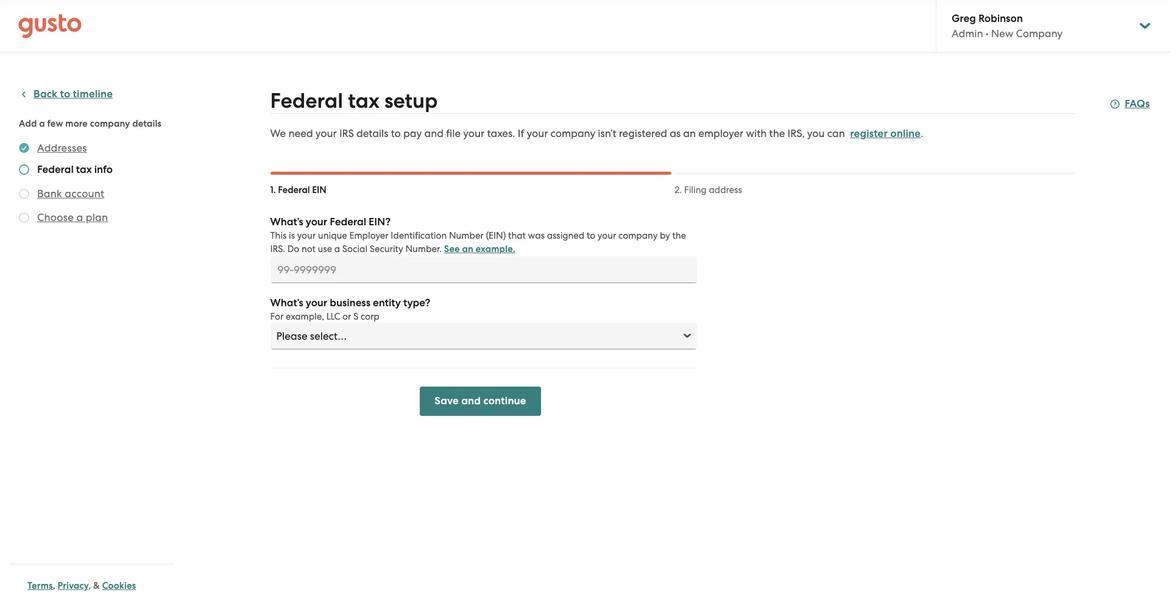 Task type: describe. For each thing, give the bounding box(es) containing it.
company for this is your unique employer identification number (ein) that was assigned to your company by the irs. do not use a social security number.
[[619, 230, 658, 241]]

identification
[[391, 230, 447, 241]]

details inside we need your irs details to pay and file your taxes. if your company isn't registered as an employer with the irs, you can register online .
[[356, 127, 388, 140]]

to inside this is your unique employer identification number (ein) that was assigned to your company by the irs. do not use a social security number.
[[587, 230, 595, 241]]

choose
[[37, 211, 74, 224]]

need
[[288, 127, 313, 140]]

number
[[449, 230, 484, 241]]

to inside button
[[60, 88, 70, 101]]

2 , from the left
[[88, 581, 91, 592]]

irs
[[339, 127, 354, 140]]

save and continue button
[[420, 387, 541, 416]]

see an example.
[[444, 244, 515, 255]]

see
[[444, 244, 460, 255]]

addresses
[[37, 142, 87, 154]]

the inside we need your irs details to pay and file your taxes. if your company isn't registered as an employer with the irs, you can register online .
[[769, 127, 785, 140]]

a inside this is your unique employer identification number (ein) that was assigned to your company by the irs. do not use a social security number.
[[334, 244, 340, 255]]

type?
[[403, 297, 430, 310]]

online
[[890, 127, 921, 140]]

greg
[[952, 12, 976, 25]]

your left irs
[[316, 127, 337, 140]]

filing address
[[684, 185, 742, 196]]

company
[[1016, 27, 1063, 40]]

federal tax info
[[37, 163, 113, 176]]

we
[[270, 127, 286, 140]]

use
[[318, 244, 332, 255]]

assigned
[[547, 230, 585, 241]]

plan
[[86, 211, 108, 224]]

federal for federal tax setup
[[270, 88, 343, 113]]

circle check image
[[19, 141, 29, 155]]

bank account
[[37, 188, 104, 200]]

timeline
[[73, 88, 113, 101]]

ein?
[[369, 216, 391, 229]]

your right file
[[463, 127, 485, 140]]

or
[[342, 311, 351, 322]]

this
[[270, 230, 287, 241]]

number.
[[405, 244, 442, 255]]

0 horizontal spatial details
[[132, 118, 162, 129]]

federal up unique
[[330, 216, 366, 229]]

that
[[508, 230, 526, 241]]

federal ein
[[278, 185, 327, 196]]

an inside popup button
[[462, 244, 474, 255]]

&
[[93, 581, 100, 592]]

addresses button
[[37, 141, 87, 155]]

continue
[[484, 395, 526, 408]]

choose a plan
[[37, 211, 108, 224]]

you
[[807, 127, 825, 140]]

irs,
[[788, 127, 805, 140]]

registered
[[619, 127, 667, 140]]

employer
[[349, 230, 389, 241]]

this is your unique employer identification number (ein) that was assigned to your company by the irs. do not use a social security number.
[[270, 230, 686, 255]]

(ein)
[[486, 230, 506, 241]]

example.
[[476, 244, 515, 255]]

greg robinson admin • new company
[[952, 12, 1063, 40]]

and inside save and continue button
[[461, 395, 481, 408]]

filing
[[684, 185, 707, 196]]

few
[[47, 118, 63, 129]]

isn't
[[598, 127, 616, 140]]

more
[[65, 118, 88, 129]]

account
[[65, 188, 104, 200]]

your inside 'what's your business entity type? for example, llc or s corp'
[[306, 297, 327, 310]]

and inside we need your irs details to pay and file your taxes. if your company isn't registered as an employer with the irs, you can register online .
[[424, 127, 444, 140]]

terms link
[[27, 581, 53, 592]]

your up unique
[[306, 216, 327, 229]]

federal tax setup
[[270, 88, 438, 113]]

what's your business entity type? for example, llc or s corp
[[270, 297, 430, 322]]

What's your Federal EIN? text field
[[270, 257, 697, 283]]

pay
[[403, 127, 422, 140]]

federal for federal ein
[[278, 185, 310, 196]]

can
[[827, 127, 845, 140]]

ein
[[312, 185, 327, 196]]



Task type: vqa. For each thing, say whether or not it's contained in the screenshot.
to
yes



Task type: locate. For each thing, give the bounding box(es) containing it.
check image
[[19, 165, 29, 175], [19, 213, 29, 223]]

back
[[34, 88, 57, 101]]

0 horizontal spatial to
[[60, 88, 70, 101]]

federal tax info list
[[19, 141, 169, 227]]

what's your federal ein?
[[270, 216, 391, 229]]

1 what's from the top
[[270, 216, 303, 229]]

1 horizontal spatial to
[[391, 127, 401, 140]]

was
[[528, 230, 545, 241]]

0 horizontal spatial ,
[[53, 581, 55, 592]]

choose a plan button
[[37, 210, 108, 225]]

0 horizontal spatial and
[[424, 127, 444, 140]]

for
[[270, 311, 284, 322]]

example,
[[286, 311, 324, 322]]

and left file
[[424, 127, 444, 140]]

0 horizontal spatial a
[[39, 118, 45, 129]]

the inside this is your unique employer identification number (ein) that was assigned to your company by the irs. do not use a social security number.
[[672, 230, 686, 241]]

2 vertical spatial to
[[587, 230, 595, 241]]

1 , from the left
[[53, 581, 55, 592]]

2 vertical spatial a
[[334, 244, 340, 255]]

2 horizontal spatial a
[[334, 244, 340, 255]]

company left by
[[619, 230, 658, 241]]

terms , privacy , & cookies
[[27, 581, 136, 592]]

0 vertical spatial tax
[[348, 88, 380, 113]]

an down number
[[462, 244, 474, 255]]

by
[[660, 230, 670, 241]]

1 vertical spatial an
[[462, 244, 474, 255]]

•
[[986, 27, 989, 40]]

a inside "button"
[[76, 211, 83, 224]]

address
[[709, 185, 742, 196]]

setup
[[384, 88, 438, 113]]

details
[[132, 118, 162, 129], [356, 127, 388, 140]]

federal
[[270, 88, 343, 113], [37, 163, 74, 176], [278, 185, 310, 196], [330, 216, 366, 229]]

info
[[94, 163, 113, 176]]

a
[[39, 118, 45, 129], [76, 211, 83, 224], [334, 244, 340, 255]]

1 vertical spatial to
[[391, 127, 401, 140]]

terms
[[27, 581, 53, 592]]

what's inside 'what's your business entity type? for example, llc or s corp'
[[270, 297, 303, 310]]

what's
[[270, 216, 303, 229], [270, 297, 303, 310]]

0 vertical spatial the
[[769, 127, 785, 140]]

is
[[289, 230, 295, 241]]

check image down circle check image
[[19, 165, 29, 175]]

federal for federal tax info
[[37, 163, 74, 176]]

0 vertical spatial an
[[683, 127, 696, 140]]

back to timeline
[[34, 88, 113, 101]]

1 vertical spatial check image
[[19, 213, 29, 223]]

company inside this is your unique employer identification number (ein) that was assigned to your company by the irs. do not use a social security number.
[[619, 230, 658, 241]]

tax left info
[[76, 163, 92, 176]]

federal down addresses on the left top of the page
[[37, 163, 74, 176]]

what's for what's your federal ein?
[[270, 216, 303, 229]]

tax
[[348, 88, 380, 113], [76, 163, 92, 176]]

faqs
[[1125, 98, 1150, 110]]

, left "&"
[[88, 581, 91, 592]]

2 horizontal spatial to
[[587, 230, 595, 241]]

company right more
[[90, 118, 130, 129]]

privacy link
[[58, 581, 88, 592]]

your
[[316, 127, 337, 140], [463, 127, 485, 140], [527, 127, 548, 140], [306, 216, 327, 229], [297, 230, 316, 241], [598, 230, 616, 241], [306, 297, 327, 310]]

1 horizontal spatial the
[[769, 127, 785, 140]]

1 horizontal spatial ,
[[88, 581, 91, 592]]

unique
[[318, 230, 347, 241]]

if
[[518, 127, 524, 140]]

business
[[330, 297, 370, 310]]

s
[[353, 311, 358, 322]]

your up example,
[[306, 297, 327, 310]]

company left isn't
[[551, 127, 595, 140]]

save and continue
[[435, 395, 526, 408]]

as
[[670, 127, 681, 140]]

bank account button
[[37, 186, 104, 201]]

the right by
[[672, 230, 686, 241]]

to
[[60, 88, 70, 101], [391, 127, 401, 140], [587, 230, 595, 241]]

your right assigned
[[598, 230, 616, 241]]

privacy
[[58, 581, 88, 592]]

0 vertical spatial and
[[424, 127, 444, 140]]

0 horizontal spatial company
[[90, 118, 130, 129]]

a right use
[[334, 244, 340, 255]]

cookies
[[102, 581, 136, 592]]

a left few
[[39, 118, 45, 129]]

1 vertical spatial a
[[76, 211, 83, 224]]

check image down check icon
[[19, 213, 29, 223]]

faqs button
[[1110, 97, 1150, 112]]

federal left ein
[[278, 185, 310, 196]]

and
[[424, 127, 444, 140], [461, 395, 481, 408]]

cookies button
[[102, 579, 136, 594]]

0 vertical spatial to
[[60, 88, 70, 101]]

add a few more company details
[[19, 118, 162, 129]]

0 horizontal spatial an
[[462, 244, 474, 255]]

employer
[[699, 127, 744, 140]]

tax inside list
[[76, 163, 92, 176]]

,
[[53, 581, 55, 592], [88, 581, 91, 592]]

2 horizontal spatial company
[[619, 230, 658, 241]]

register
[[850, 127, 888, 140]]

save
[[435, 395, 459, 408]]

entity
[[373, 297, 401, 310]]

0 vertical spatial what's
[[270, 216, 303, 229]]

do
[[287, 244, 299, 255]]

2 check image from the top
[[19, 213, 29, 223]]

a for choose
[[76, 211, 83, 224]]

1 vertical spatial tax
[[76, 163, 92, 176]]

tax for info
[[76, 163, 92, 176]]

the
[[769, 127, 785, 140], [672, 230, 686, 241]]

1 horizontal spatial tax
[[348, 88, 380, 113]]

federal inside list
[[37, 163, 74, 176]]

and right save
[[461, 395, 481, 408]]

admin
[[952, 27, 983, 40]]

an
[[683, 127, 696, 140], [462, 244, 474, 255]]

1 horizontal spatial details
[[356, 127, 388, 140]]

an inside we need your irs details to pay and file your taxes. if your company isn't registered as an employer with the irs, you can register online .
[[683, 127, 696, 140]]

taxes.
[[487, 127, 515, 140]]

back to timeline button
[[19, 87, 113, 102]]

bank
[[37, 188, 62, 200]]

to right back
[[60, 88, 70, 101]]

to left the pay
[[391, 127, 401, 140]]

a for add
[[39, 118, 45, 129]]

file
[[446, 127, 461, 140]]

tax for setup
[[348, 88, 380, 113]]

with
[[746, 127, 767, 140]]

social
[[342, 244, 368, 255]]

register online link
[[850, 127, 921, 140]]

the left irs,
[[769, 127, 785, 140]]

your up not
[[297, 230, 316, 241]]

1 vertical spatial what's
[[270, 297, 303, 310]]

1 horizontal spatial and
[[461, 395, 481, 408]]

.
[[921, 127, 924, 140]]

1 horizontal spatial a
[[76, 211, 83, 224]]

1 vertical spatial and
[[461, 395, 481, 408]]

to inside we need your irs details to pay and file your taxes. if your company isn't registered as an employer with the irs, you can register online .
[[391, 127, 401, 140]]

1 horizontal spatial an
[[683, 127, 696, 140]]

see an example. button
[[444, 242, 515, 257]]

your right if
[[527, 127, 548, 140]]

what's up for
[[270, 297, 303, 310]]

, left privacy
[[53, 581, 55, 592]]

to right assigned
[[587, 230, 595, 241]]

an right as
[[683, 127, 696, 140]]

not
[[302, 244, 316, 255]]

1 horizontal spatial company
[[551, 127, 595, 140]]

llc
[[326, 311, 340, 322]]

company for we need your irs details to pay and file your taxes. if your company isn't registered as an employer with the irs, you can register online .
[[551, 127, 595, 140]]

what's for what's your business entity type? for example, llc or s corp
[[270, 297, 303, 310]]

home image
[[18, 14, 82, 38]]

0 vertical spatial check image
[[19, 165, 29, 175]]

federal up need
[[270, 88, 343, 113]]

what's up is
[[270, 216, 303, 229]]

0 vertical spatial a
[[39, 118, 45, 129]]

1 check image from the top
[[19, 165, 29, 175]]

corp
[[361, 311, 379, 322]]

company inside we need your irs details to pay and file your taxes. if your company isn't registered as an employer with the irs, you can register online .
[[551, 127, 595, 140]]

company
[[90, 118, 130, 129], [551, 127, 595, 140], [619, 230, 658, 241]]

irs.
[[270, 244, 285, 255]]

new
[[991, 27, 1014, 40]]

0 horizontal spatial the
[[672, 230, 686, 241]]

2 what's from the top
[[270, 297, 303, 310]]

tax up irs
[[348, 88, 380, 113]]

0 horizontal spatial tax
[[76, 163, 92, 176]]

security
[[370, 244, 403, 255]]

a left plan
[[76, 211, 83, 224]]

1 vertical spatial the
[[672, 230, 686, 241]]

check image
[[19, 189, 29, 199]]

add
[[19, 118, 37, 129]]

robinson
[[979, 12, 1023, 25]]



